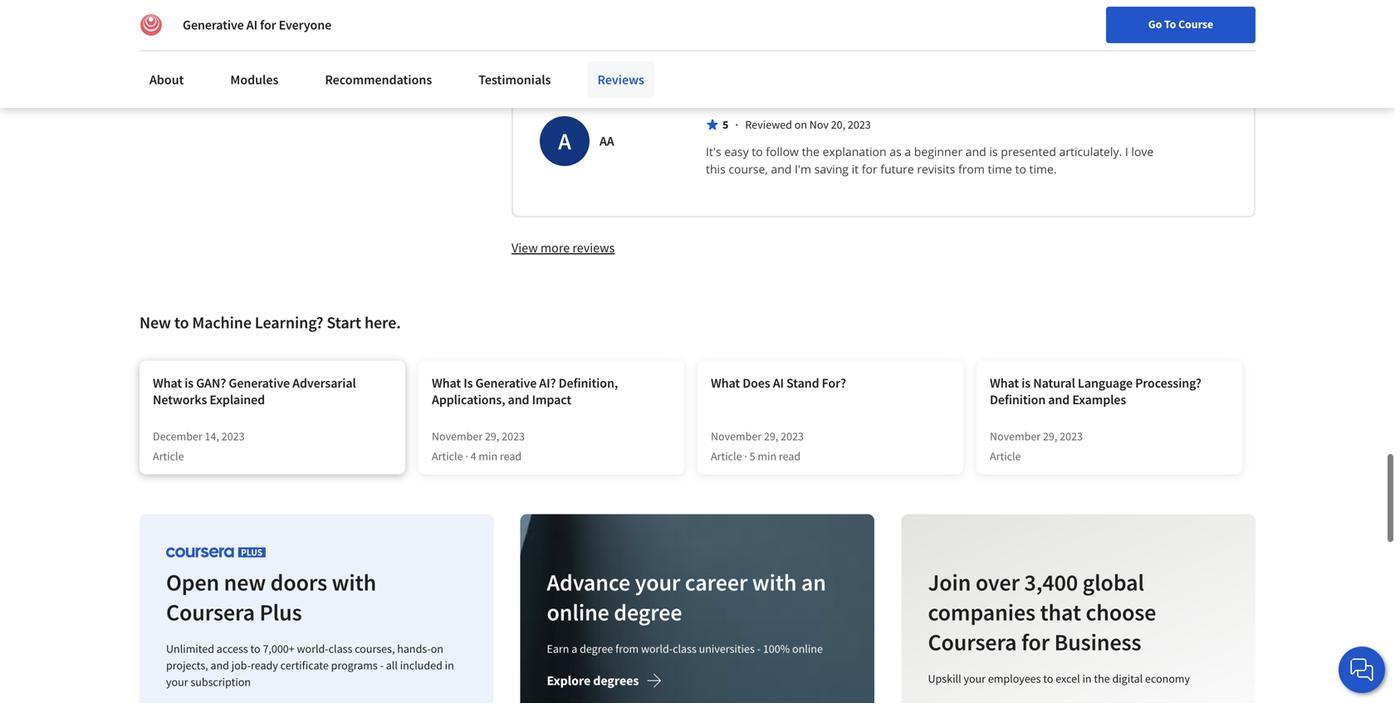 Task type: vqa. For each thing, say whether or not it's contained in the screenshot.
topmost 5
yes



Task type: describe. For each thing, give the bounding box(es) containing it.
is inside what is gan? generative adversarial networks explained
[[185, 375, 194, 391]]

20,
[[831, 117, 845, 132]]

0 horizontal spatial degree
[[580, 641, 613, 656]]

and inside "unlimited access to 7,000+ world-class courses, hands-on projects, and job-ready certificate programs - all included in your subscription"
[[210, 658, 229, 673]]

earn a degree from world-class universities - 100% online
[[547, 641, 823, 656]]

hype
[[875, 18, 902, 34]]

i inside i think it's a must to watch for every one interested in this field. also helps you get better sleep after all the media hype that ai is gonna take the world :)
[[706, 1, 709, 16]]

1 horizontal spatial online
[[792, 641, 823, 656]]

testimonials
[[479, 71, 551, 88]]

view more reviews
[[512, 239, 615, 256]]

0 vertical spatial -
[[757, 641, 761, 656]]

29, for natural
[[1043, 429, 1057, 444]]

2023 for what is gan? generative adversarial networks explained
[[221, 429, 245, 444]]

that inside join over 3,400 global companies that choose coursera for business
[[1040, 598, 1081, 627]]

one
[[901, 1, 922, 16]]

for inside join over 3,400 global companies that choose coursera for business
[[1021, 628, 1050, 657]]

recommendations link
[[315, 61, 442, 98]]

class for courses,
[[329, 641, 352, 656]]

also
[[1048, 1, 1071, 16]]

4
[[471, 449, 476, 464]]

0 horizontal spatial a
[[572, 641, 578, 656]]

article for what is generative ai? definition, applications, and impact
[[432, 449, 463, 464]]

course,
[[729, 161, 768, 177]]

for inside it's easy to follow the explanation as a beginner and is presented articulately. i love this course, and i'm saving it for future revisits from time to time.
[[862, 161, 877, 177]]

processing?
[[1135, 375, 1201, 391]]

with for doors
[[332, 568, 376, 597]]

generative inside what is generative ai? definition, applications, and impact
[[475, 375, 537, 391]]

3,400
[[1024, 568, 1078, 597]]

time.
[[1029, 161, 1057, 177]]

2023 for what is generative ai? definition, applications, and impact
[[502, 429, 525, 444]]

29, for ai
[[764, 429, 778, 444]]

generative ai for everyone
[[183, 17, 331, 33]]

2023 for what is natural language processing? definition and examples
[[1060, 429, 1083, 444]]

and inside what is natural language processing? definition and examples
[[1048, 391, 1070, 408]]

i'm
[[795, 161, 811, 177]]

world
[[1039, 18, 1070, 34]]

coursera plus image
[[166, 547, 266, 557]]

join
[[928, 568, 971, 597]]

your for upskill
[[964, 671, 986, 686]]

career
[[685, 568, 748, 597]]

does
[[743, 375, 770, 391]]

degree inside advance your career with an online degree
[[614, 598, 682, 627]]

in inside "unlimited access to 7,000+ world-class courses, hands-on projects, and job-ready certificate programs - all included in your subscription"
[[445, 658, 454, 673]]

coursera inside join over 3,400 global companies that choose coursera for business
[[928, 628, 1017, 657]]

view
[[512, 239, 538, 256]]

explore degrees
[[547, 672, 639, 689]]

this inside it's easy to follow the explanation as a beginner and is presented articulately. i love this course, and i'm saving it for future revisits from time to time.
[[706, 161, 726, 177]]

is inside what is natural language processing? definition and examples
[[1022, 375, 1031, 391]]

november for what is natural language processing? definition and examples
[[990, 429, 1041, 444]]

29, for generative
[[485, 429, 499, 444]]

a inside it's easy to follow the explanation as a beginner and is presented articulately. i love this course, and i'm saving it for future revisits from time to time.
[[905, 144, 911, 159]]

to
[[1164, 17, 1176, 32]]

generative right deeplearning.ai icon
[[183, 17, 244, 33]]

from inside it's easy to follow the explanation as a beginner and is presented articulately. i love this course, and i'm saving it for future revisits from time to time.
[[958, 161, 985, 177]]

better
[[706, 18, 739, 34]]

explore degrees link
[[547, 672, 662, 693]]

take
[[992, 18, 1015, 34]]

go to course button
[[1106, 7, 1256, 43]]

sleep
[[742, 18, 771, 34]]

min for ai
[[758, 449, 777, 464]]

everyone
[[279, 17, 331, 33]]

adversarial
[[292, 375, 356, 391]]

as
[[890, 144, 902, 159]]

it
[[852, 161, 859, 177]]

article for what is natural language processing? definition and examples
[[990, 449, 1021, 464]]

natural
[[1033, 375, 1075, 391]]

with for career
[[752, 568, 797, 597]]

helps
[[1074, 1, 1103, 16]]

it's
[[706, 144, 721, 159]]

0 horizontal spatial from
[[616, 641, 639, 656]]

certificate
[[280, 658, 329, 673]]

aa
[[600, 133, 614, 149]]

for left "everyone"
[[260, 17, 276, 33]]

go to course
[[1148, 17, 1213, 32]]

i inside it's easy to follow the explanation as a beginner and is presented articulately. i love this course, and i'm saving it for future revisits from time to time.
[[1125, 144, 1128, 159]]

advance your career with an online degree
[[547, 568, 826, 627]]

it's easy to follow the explanation as a beginner and is presented articulately. i love this course, and i'm saving it for future revisits from time to time.
[[706, 144, 1157, 177]]

join over 3,400 global companies that choose coursera for business
[[928, 568, 1156, 657]]

reviewed
[[745, 117, 792, 132]]

what is gan? generative adversarial networks explained
[[153, 375, 356, 408]]

choose
[[1086, 598, 1156, 627]]

november for what does ai stand for?
[[711, 429, 762, 444]]

· for does
[[744, 449, 747, 464]]

interested
[[925, 1, 980, 16]]

coursera inside open new doors with coursera plus
[[166, 598, 255, 627]]

to up 'course,'
[[752, 144, 763, 159]]

gonna
[[955, 18, 989, 34]]

revisits
[[917, 161, 955, 177]]

and down follow
[[771, 161, 792, 177]]

to down presented
[[1015, 161, 1026, 177]]

love
[[1131, 144, 1154, 159]]

for inside i think it's a must to watch for every one interested in this field. also helps you get better sleep after all the media hype that ai is gonna take the world :)
[[850, 1, 865, 16]]

your for advance
[[635, 568, 680, 597]]

the left digital
[[1094, 671, 1110, 686]]

what is natural language processing? definition and examples
[[990, 375, 1201, 408]]

read for generative
[[500, 449, 522, 464]]

follow
[[766, 144, 799, 159]]

explained
[[210, 391, 265, 408]]

examples
[[1072, 391, 1126, 408]]

is
[[464, 375, 473, 391]]

networks
[[153, 391, 207, 408]]

field.
[[1019, 1, 1045, 16]]

reviews
[[597, 71, 644, 88]]

that inside i think it's a must to watch for every one interested in this field. also helps you get better sleep after all the media hype that ai is gonna take the world :)
[[905, 18, 927, 34]]

2 horizontal spatial in
[[1082, 671, 1091, 686]]

december 14, 2023 article
[[153, 429, 245, 464]]

online inside advance your career with an online degree
[[547, 598, 609, 627]]

ai?
[[539, 375, 556, 391]]

definition
[[990, 391, 1046, 408]]

:)
[[1073, 18, 1080, 34]]

new
[[140, 312, 171, 333]]

easy
[[724, 144, 749, 159]]

class for universities
[[673, 641, 697, 656]]

to right new
[[174, 312, 189, 333]]

november 29, 2023 article · 5 min read
[[711, 429, 804, 464]]

testimonials link
[[469, 61, 561, 98]]

plus
[[259, 598, 302, 627]]

you
[[1106, 1, 1126, 16]]

it's
[[743, 1, 757, 16]]

the down field.
[[1018, 18, 1036, 34]]

0 vertical spatial 5
[[722, 117, 729, 132]]

after
[[774, 18, 799, 34]]

upskill
[[928, 671, 961, 686]]

over
[[975, 568, 1020, 597]]

applications,
[[432, 391, 505, 408]]

go
[[1148, 17, 1162, 32]]



Task type: locate. For each thing, give the bounding box(es) containing it.
2 november from the left
[[711, 429, 762, 444]]

1 horizontal spatial 29,
[[764, 429, 778, 444]]

access
[[217, 641, 248, 656]]

1 horizontal spatial in
[[983, 1, 993, 16]]

with
[[332, 568, 376, 597], [752, 568, 797, 597]]

None search field
[[237, 10, 635, 44]]

generative
[[183, 17, 244, 33], [229, 375, 290, 391], [475, 375, 537, 391]]

100%
[[763, 641, 790, 656]]

and left impact
[[508, 391, 529, 408]]

2 min from the left
[[758, 449, 777, 464]]

world- for 7,000+
[[297, 641, 329, 656]]

for up media
[[850, 1, 865, 16]]

0 vertical spatial that
[[905, 18, 927, 34]]

world- up certificate
[[297, 641, 329, 656]]

your inside "unlimited access to 7,000+ world-class courses, hands-on projects, and job-ready certificate programs - all included in your subscription"
[[166, 675, 188, 690]]

generative right gan?
[[229, 375, 290, 391]]

every
[[868, 1, 898, 16]]

universities
[[699, 641, 755, 656]]

what inside what is gan? generative adversarial networks explained
[[153, 375, 182, 391]]

to inside i think it's a must to watch for every one interested in this field. also helps you get better sleep after all the media hype that ai is gonna take the world :)
[[800, 1, 811, 16]]

article inside november 29, 2023 article · 5 min read
[[711, 449, 742, 464]]

2 world- from the left
[[641, 641, 673, 656]]

for?
[[822, 375, 846, 391]]

0 vertical spatial this
[[996, 1, 1016, 16]]

november down definition
[[990, 429, 1041, 444]]

2 article from the left
[[432, 449, 463, 464]]

gan?
[[196, 375, 226, 391]]

1 what from the left
[[153, 375, 182, 391]]

1 horizontal spatial with
[[752, 568, 797, 597]]

read inside november 29, 2023 article · 4 min read
[[500, 449, 522, 464]]

november 29, 2023 article
[[990, 429, 1083, 464]]

1 horizontal spatial this
[[996, 1, 1016, 16]]

4 what from the left
[[990, 375, 1019, 391]]

class up programs
[[329, 641, 352, 656]]

29, down what does ai stand for?
[[764, 429, 778, 444]]

article inside november 29, 2023 article · 4 min read
[[432, 449, 463, 464]]

0 horizontal spatial your
[[166, 675, 188, 690]]

min inside november 29, 2023 article · 5 min read
[[758, 449, 777, 464]]

on up included
[[431, 641, 443, 656]]

all inside i think it's a must to watch for every one interested in this field. also helps you get better sleep after all the media hype that ai is gonna take the world :)
[[802, 18, 815, 34]]

start
[[327, 312, 361, 333]]

in inside i think it's a must to watch for every one interested in this field. also helps you get better sleep after all the media hype that ai is gonna take the world :)
[[983, 1, 993, 16]]

for right it
[[862, 161, 877, 177]]

0 horizontal spatial world-
[[297, 641, 329, 656]]

- inside "unlimited access to 7,000+ world-class courses, hands-on projects, and job-ready certificate programs - all included in your subscription"
[[380, 658, 384, 673]]

2023 inside "december 14, 2023 article"
[[221, 429, 245, 444]]

from
[[958, 161, 985, 177], [616, 641, 639, 656]]

degree up earn a degree from world-class universities - 100% online
[[614, 598, 682, 627]]

5
[[722, 117, 729, 132], [750, 449, 755, 464]]

on left nov on the top right of the page
[[794, 117, 807, 132]]

a right as in the top right of the page
[[905, 144, 911, 159]]

1 november from the left
[[432, 429, 483, 444]]

0 vertical spatial all
[[802, 18, 815, 34]]

coursera down companies
[[928, 628, 1017, 657]]

i left think
[[706, 1, 709, 16]]

is down interested
[[944, 18, 952, 34]]

1 vertical spatial -
[[380, 658, 384, 673]]

think
[[712, 1, 740, 16]]

2023 inside november 29, 2023 article · 5 min read
[[781, 429, 804, 444]]

what left does
[[711, 375, 740, 391]]

1 horizontal spatial ·
[[744, 449, 747, 464]]

29, inside november 29, 2023 article
[[1043, 429, 1057, 444]]

1 min from the left
[[479, 449, 497, 464]]

0 vertical spatial a
[[760, 1, 767, 16]]

1 horizontal spatial -
[[757, 641, 761, 656]]

5 down does
[[750, 449, 755, 464]]

recommendations
[[325, 71, 432, 88]]

all inside "unlimited access to 7,000+ world-class courses, hands-on projects, and job-ready certificate programs - all included in your subscription"
[[386, 658, 398, 673]]

new
[[224, 568, 266, 597]]

- left 100%
[[757, 641, 761, 656]]

2 29, from the left
[[764, 429, 778, 444]]

subscription
[[190, 675, 251, 690]]

min for generative
[[479, 449, 497, 464]]

world-
[[297, 641, 329, 656], [641, 641, 673, 656]]

0 horizontal spatial coursera
[[166, 598, 255, 627]]

article inside november 29, 2023 article
[[990, 449, 1021, 464]]

0 horizontal spatial 5
[[722, 117, 729, 132]]

read inside november 29, 2023 article · 5 min read
[[779, 449, 801, 464]]

min right 4
[[479, 449, 497, 464]]

november 29, 2023 article · 4 min read
[[432, 429, 525, 464]]

0 horizontal spatial -
[[380, 658, 384, 673]]

is left natural
[[1022, 375, 1031, 391]]

read down what does ai stand for?
[[779, 449, 801, 464]]

what left gan?
[[153, 375, 182, 391]]

0 vertical spatial on
[[794, 117, 807, 132]]

2023 down stand
[[781, 429, 804, 444]]

world- inside "unlimited access to 7,000+ world-class courses, hands-on projects, and job-ready certificate programs - all included in your subscription"
[[297, 641, 329, 656]]

2023 right 20,
[[848, 117, 871, 132]]

what for what is gan? generative adversarial networks explained
[[153, 375, 182, 391]]

ready
[[251, 658, 278, 673]]

1 vertical spatial online
[[792, 641, 823, 656]]

1 vertical spatial this
[[706, 161, 726, 177]]

this up the take
[[996, 1, 1016, 16]]

november up 4
[[432, 429, 483, 444]]

0 horizontal spatial i
[[706, 1, 709, 16]]

included
[[400, 658, 443, 673]]

impact
[[532, 391, 571, 408]]

a
[[558, 127, 571, 156]]

world- down advance your career with an online degree
[[641, 641, 673, 656]]

future
[[880, 161, 914, 177]]

a right it's
[[760, 1, 767, 16]]

read right 4
[[500, 449, 522, 464]]

2 horizontal spatial a
[[905, 144, 911, 159]]

ai inside i think it's a must to watch for every one interested in this field. also helps you get better sleep after all the media hype that ai is gonna take the world :)
[[930, 18, 941, 34]]

1 horizontal spatial ai
[[773, 375, 784, 391]]

2023 inside november 29, 2023 article
[[1060, 429, 1083, 444]]

class
[[329, 641, 352, 656], [673, 641, 697, 656]]

degree up explore degrees
[[580, 641, 613, 656]]

class inside "unlimited access to 7,000+ world-class courses, hands-on projects, and job-ready certificate programs - all included in your subscription"
[[329, 641, 352, 656]]

1 vertical spatial a
[[905, 144, 911, 159]]

1 horizontal spatial all
[[802, 18, 815, 34]]

this
[[996, 1, 1016, 16], [706, 161, 726, 177]]

the down watch
[[818, 18, 836, 34]]

ai left "everyone"
[[246, 17, 257, 33]]

all down courses,
[[386, 658, 398, 673]]

1 horizontal spatial november
[[711, 429, 762, 444]]

3 what from the left
[[711, 375, 740, 391]]

0 horizontal spatial this
[[706, 161, 726, 177]]

and left examples
[[1048, 391, 1070, 408]]

november inside november 29, 2023 article
[[990, 429, 1041, 444]]

14,
[[205, 429, 219, 444]]

5 up easy
[[722, 117, 729, 132]]

is inside i think it's a must to watch for every one interested in this field. also helps you get better sleep after all the media hype that ai is gonna take the world :)
[[944, 18, 952, 34]]

1 vertical spatial degree
[[580, 641, 613, 656]]

0 horizontal spatial in
[[445, 658, 454, 673]]

what left natural
[[990, 375, 1019, 391]]

what inside what is generative ai? definition, applications, and impact
[[432, 375, 461, 391]]

english
[[1076, 19, 1117, 35]]

1 horizontal spatial a
[[760, 1, 767, 16]]

is inside it's easy to follow the explanation as a beginner and is presented articulately. i love this course, and i'm saving it for future revisits from time to time.
[[989, 144, 998, 159]]

from left the time
[[958, 161, 985, 177]]

article for what is gan? generative adversarial networks explained
[[153, 449, 184, 464]]

and
[[966, 144, 986, 159], [771, 161, 792, 177], [508, 391, 529, 408], [1048, 391, 1070, 408], [210, 658, 229, 673]]

· for is
[[465, 449, 468, 464]]

1 vertical spatial 5
[[750, 449, 755, 464]]

1 vertical spatial all
[[386, 658, 398, 673]]

2023 down examples
[[1060, 429, 1083, 444]]

1 horizontal spatial read
[[779, 449, 801, 464]]

programs
[[331, 658, 378, 673]]

0 horizontal spatial class
[[329, 641, 352, 656]]

on inside "unlimited access to 7,000+ world-class courses, hands-on projects, and job-ready certificate programs - all included in your subscription"
[[431, 641, 443, 656]]

1 horizontal spatial coursera
[[928, 628, 1017, 657]]

view more reviews link
[[512, 238, 615, 256]]

courses,
[[355, 641, 395, 656]]

29, down the applications,
[[485, 429, 499, 444]]

employees
[[988, 671, 1041, 686]]

1 horizontal spatial on
[[794, 117, 807, 132]]

2 class from the left
[[673, 641, 697, 656]]

to inside "unlimited access to 7,000+ world-class courses, hands-on projects, and job-ready certificate programs - all included in your subscription"
[[250, 641, 260, 656]]

0 horizontal spatial 29,
[[485, 429, 499, 444]]

show notifications image
[[1171, 21, 1191, 41]]

0 horizontal spatial ·
[[465, 449, 468, 464]]

november for what is generative ai? definition, applications, and impact
[[432, 429, 483, 444]]

this down it's
[[706, 161, 726, 177]]

all
[[802, 18, 815, 34], [386, 658, 398, 673]]

1 article from the left
[[153, 449, 184, 464]]

1 horizontal spatial degree
[[614, 598, 682, 627]]

november down does
[[711, 429, 762, 444]]

your inside advance your career with an online degree
[[635, 568, 680, 597]]

1 read from the left
[[500, 449, 522, 464]]

min down does
[[758, 449, 777, 464]]

3 article from the left
[[711, 449, 742, 464]]

is left gan?
[[185, 375, 194, 391]]

0 horizontal spatial with
[[332, 568, 376, 597]]

1 with from the left
[[332, 568, 376, 597]]

0 horizontal spatial online
[[547, 598, 609, 627]]

with left an
[[752, 568, 797, 597]]

what for what does ai stand for?
[[711, 375, 740, 391]]

to right "must"
[[800, 1, 811, 16]]

in right excel
[[1082, 671, 1091, 686]]

a right earn on the left bottom of the page
[[572, 641, 578, 656]]

· left 4
[[465, 449, 468, 464]]

saving
[[814, 161, 849, 177]]

language
[[1078, 375, 1133, 391]]

november inside november 29, 2023 article · 5 min read
[[711, 429, 762, 444]]

1 horizontal spatial your
[[635, 568, 680, 597]]

the inside it's easy to follow the explanation as a beginner and is presented articulately. i love this course, and i'm saving it for future revisits from time to time.
[[802, 144, 820, 159]]

min
[[479, 449, 497, 464], [758, 449, 777, 464]]

0 horizontal spatial all
[[386, 658, 398, 673]]

and right the beginner
[[966, 144, 986, 159]]

2 horizontal spatial ai
[[930, 18, 941, 34]]

more
[[540, 239, 570, 256]]

5 inside november 29, 2023 article · 5 min read
[[750, 449, 755, 464]]

in
[[983, 1, 993, 16], [445, 658, 454, 673], [1082, 671, 1091, 686]]

degrees
[[593, 672, 639, 689]]

29, inside november 29, 2023 article · 4 min read
[[485, 429, 499, 444]]

1 vertical spatial coursera
[[928, 628, 1017, 657]]

class left universities
[[673, 641, 697, 656]]

your left career in the bottom of the page
[[635, 568, 680, 597]]

1 horizontal spatial 5
[[750, 449, 755, 464]]

1 horizontal spatial min
[[758, 449, 777, 464]]

projects,
[[166, 658, 208, 673]]

world- for from
[[641, 641, 673, 656]]

media
[[839, 18, 872, 34]]

in up gonna
[[983, 1, 993, 16]]

to up the ready
[[250, 641, 260, 656]]

i think it's a must to watch for every one interested in this field. also helps you get better sleep after all the media hype that ai is gonna take the world :)
[[706, 1, 1150, 34]]

about
[[149, 71, 184, 88]]

global
[[1082, 568, 1144, 597]]

a inside i think it's a must to watch for every one interested in this field. also helps you get better sleep after all the media hype that ai is gonna take the world :)
[[760, 1, 767, 16]]

chat with us image
[[1349, 657, 1375, 683]]

with inside advance your career with an online degree
[[752, 568, 797, 597]]

0 horizontal spatial ai
[[246, 17, 257, 33]]

0 vertical spatial coursera
[[166, 598, 255, 627]]

companies
[[928, 598, 1035, 627]]

online right 100%
[[792, 641, 823, 656]]

1 class from the left
[[329, 641, 352, 656]]

ai right does
[[773, 375, 784, 391]]

what is generative ai? definition, applications, and impact
[[432, 375, 618, 408]]

1 horizontal spatial i
[[1125, 144, 1128, 159]]

0 horizontal spatial that
[[905, 18, 927, 34]]

1 vertical spatial on
[[431, 641, 443, 656]]

1 29, from the left
[[485, 429, 499, 444]]

0 horizontal spatial min
[[479, 449, 497, 464]]

generative inside what is gan? generative adversarial networks explained
[[229, 375, 290, 391]]

1 vertical spatial i
[[1125, 144, 1128, 159]]

watch
[[814, 1, 847, 16]]

advance
[[547, 568, 630, 597]]

to
[[800, 1, 811, 16], [752, 144, 763, 159], [1015, 161, 1026, 177], [174, 312, 189, 333], [250, 641, 260, 656], [1043, 671, 1053, 686]]

article for what does ai stand for?
[[711, 449, 742, 464]]

economy
[[1145, 671, 1190, 686]]

min inside november 29, 2023 article · 4 min read
[[479, 449, 497, 464]]

3 29, from the left
[[1043, 429, 1057, 444]]

read for ai
[[779, 449, 801, 464]]

1 vertical spatial that
[[1040, 598, 1081, 627]]

generative right the is
[[475, 375, 537, 391]]

with inside open new doors with coursera plus
[[332, 568, 376, 597]]

2 horizontal spatial 29,
[[1043, 429, 1057, 444]]

reviewed on nov 20, 2023
[[745, 117, 871, 132]]

open new doors with coursera plus
[[166, 568, 376, 627]]

your down projects,
[[166, 675, 188, 690]]

definition,
[[559, 375, 618, 391]]

2 with from the left
[[752, 568, 797, 597]]

deeplearning.ai image
[[140, 13, 163, 37]]

articulately.
[[1059, 144, 1122, 159]]

in right included
[[445, 658, 454, 673]]

that down 3,400
[[1040, 598, 1081, 627]]

unlimited access to 7,000+ world-class courses, hands-on projects, and job-ready certificate programs - all included in your subscription
[[166, 641, 454, 690]]

all right after on the top of page
[[802, 18, 815, 34]]

· down does
[[744, 449, 747, 464]]

0 horizontal spatial read
[[500, 449, 522, 464]]

presented
[[1001, 144, 1056, 159]]

that down one
[[905, 18, 927, 34]]

2 what from the left
[[432, 375, 461, 391]]

29, inside november 29, 2023 article · 5 min read
[[764, 429, 778, 444]]

an
[[801, 568, 826, 597]]

2 horizontal spatial your
[[964, 671, 986, 686]]

2 horizontal spatial november
[[990, 429, 1041, 444]]

2023 for what does ai stand for?
[[781, 429, 804, 444]]

a
[[760, 1, 767, 16], [905, 144, 911, 159], [572, 641, 578, 656]]

unlimited
[[166, 641, 214, 656]]

what left the is
[[432, 375, 461, 391]]

0 vertical spatial online
[[547, 598, 609, 627]]

coursera down open
[[166, 598, 255, 627]]

· inside november 29, 2023 article · 4 min read
[[465, 449, 468, 464]]

0 horizontal spatial november
[[432, 429, 483, 444]]

4 article from the left
[[990, 449, 1021, 464]]

0 horizontal spatial on
[[431, 641, 443, 656]]

1 world- from the left
[[297, 641, 329, 656]]

what inside what is natural language processing? definition and examples
[[990, 375, 1019, 391]]

your right upskill
[[964, 671, 986, 686]]

what for what is natural language processing? definition and examples
[[990, 375, 1019, 391]]

article inside "december 14, 2023 article"
[[153, 449, 184, 464]]

1 · from the left
[[465, 449, 468, 464]]

for up employees
[[1021, 628, 1050, 657]]

open
[[166, 568, 219, 597]]

the up the i'm
[[802, 144, 820, 159]]

and up subscription
[[210, 658, 229, 673]]

online down advance
[[547, 598, 609, 627]]

november inside november 29, 2023 article · 4 min read
[[432, 429, 483, 444]]

learning?
[[255, 312, 323, 333]]

hands-
[[397, 641, 431, 656]]

explanation
[[823, 144, 887, 159]]

from up degrees
[[616, 641, 639, 656]]

0 vertical spatial from
[[958, 161, 985, 177]]

with right doors
[[332, 568, 376, 597]]

1 horizontal spatial class
[[673, 641, 697, 656]]

- down courses,
[[380, 658, 384, 673]]

3 november from the left
[[990, 429, 1041, 444]]

to left excel
[[1043, 671, 1053, 686]]

2023 right 14,
[[221, 429, 245, 444]]

2023 down what is generative ai? definition, applications, and impact
[[502, 429, 525, 444]]

2 · from the left
[[744, 449, 747, 464]]

time
[[988, 161, 1012, 177]]

· inside november 29, 2023 article · 5 min read
[[744, 449, 747, 464]]

0 vertical spatial degree
[[614, 598, 682, 627]]

job-
[[231, 658, 251, 673]]

1 horizontal spatial that
[[1040, 598, 1081, 627]]

nov
[[809, 117, 829, 132]]

what for what is generative ai? definition, applications, and impact
[[432, 375, 461, 391]]

modules link
[[220, 61, 288, 98]]

is up the time
[[989, 144, 998, 159]]

ai down interested
[[930, 18, 941, 34]]

1 horizontal spatial from
[[958, 161, 985, 177]]

1 horizontal spatial world-
[[641, 641, 673, 656]]

2 vertical spatial a
[[572, 641, 578, 656]]

i left love
[[1125, 144, 1128, 159]]

2023 inside november 29, 2023 article · 4 min read
[[502, 429, 525, 444]]

stand
[[786, 375, 819, 391]]

1 vertical spatial from
[[616, 641, 639, 656]]

this inside i think it's a must to watch for every one interested in this field. also helps you get better sleep after all the media hype that ai is gonna take the world :)
[[996, 1, 1016, 16]]

reviews
[[572, 239, 615, 256]]

29, down definition
[[1043, 429, 1057, 444]]

2 read from the left
[[779, 449, 801, 464]]

and inside what is generative ai? definition, applications, and impact
[[508, 391, 529, 408]]

0 vertical spatial i
[[706, 1, 709, 16]]



